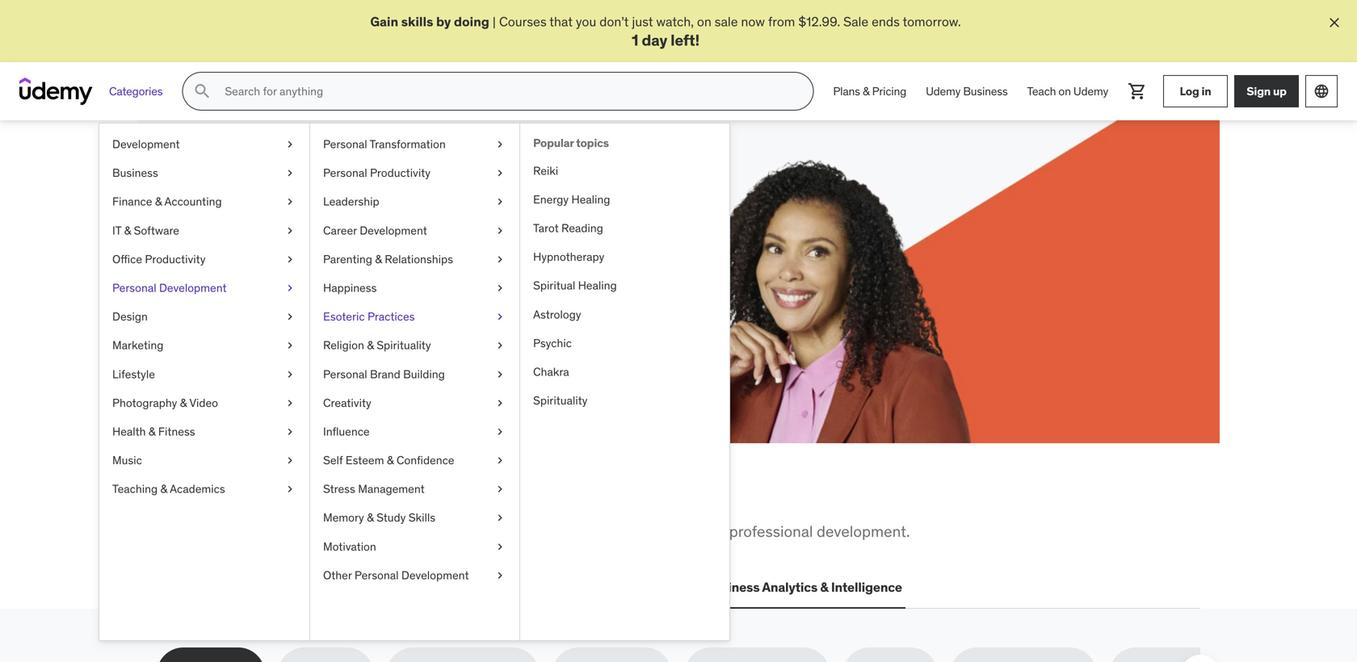 Task type: vqa. For each thing, say whether or not it's contained in the screenshot.
Religion & Spirituality xsmall image
yes



Task type: describe. For each thing, give the bounding box(es) containing it.
accounting
[[164, 195, 222, 209]]

in inside the all the skills you need in one place from critical workplace skills to technical topics, our catalog supports well-rounded professional development.
[[436, 482, 461, 515]]

personal for personal brand building
[[323, 367, 367, 382]]

& for finance & accounting
[[155, 195, 162, 209]]

teach
[[1028, 84, 1056, 99]]

xsmall image for self esteem & confidence
[[494, 453, 507, 469]]

study
[[377, 511, 406, 526]]

music
[[112, 454, 142, 468]]

software
[[134, 223, 179, 238]]

development inside other personal development link
[[402, 569, 469, 583]]

xsmall image for motivation
[[494, 539, 507, 555]]

development inside personal development link
[[159, 281, 227, 295]]

tomorrow. for |
[[903, 13, 961, 30]]

close image
[[1327, 15, 1343, 31]]

personal productivity link
[[310, 159, 520, 188]]

just
[[632, 13, 653, 30]]

transformation
[[370, 137, 446, 152]]

left!
[[671, 30, 700, 50]]

practices
[[368, 310, 415, 324]]

1 horizontal spatial on
[[1059, 84, 1071, 99]]

xsmall image for office productivity
[[284, 252, 297, 268]]

xsmall image for religion & spirituality
[[494, 338, 507, 354]]

now
[[741, 13, 765, 30]]

teach on udemy link
[[1018, 72, 1118, 111]]

self esteem & confidence link
[[310, 447, 520, 475]]

xsmall image for creativity
[[494, 396, 507, 411]]

reiki
[[533, 164, 559, 178]]

1 udemy from the left
[[926, 84, 961, 99]]

& for health & fitness
[[149, 425, 156, 439]]

sale for |
[[844, 13, 869, 30]]

rounded
[[669, 522, 726, 542]]

popular
[[533, 136, 574, 150]]

xsmall image for career development
[[494, 223, 507, 239]]

business analytics & intelligence
[[705, 580, 903, 596]]

1
[[632, 30, 639, 50]]

lifestyle link
[[99, 360, 310, 389]]

relationships
[[385, 252, 453, 267]]

xsmall image for leadership
[[494, 194, 507, 210]]

productivity for personal productivity
[[370, 166, 431, 180]]

business link
[[99, 159, 310, 188]]

don't
[[600, 13, 629, 30]]

healing for spiritual healing
[[578, 279, 617, 293]]

tarot reading link
[[520, 214, 730, 243]]

in inside learn, practice, succeed (and save) courses for every skill in your learning journey, starting at $12.99. sale ends tomorrow.
[[344, 263, 355, 280]]

health & fitness link
[[99, 418, 310, 447]]

personal brand building link
[[310, 360, 520, 389]]

skill
[[319, 263, 341, 280]]

it certifications button
[[287, 569, 389, 608]]

memory & study skills
[[323, 511, 436, 526]]

leadership for leadership link
[[323, 195, 379, 209]]

science
[[523, 580, 571, 596]]

design link
[[99, 303, 310, 332]]

leadership link
[[310, 188, 520, 217]]

esoteric practices element
[[520, 124, 730, 641]]

xsmall image for personal development
[[284, 281, 297, 296]]

0 vertical spatial in
[[1202, 84, 1212, 98]]

2 horizontal spatial business
[[964, 84, 1008, 99]]

spirituality link
[[520, 387, 730, 416]]

& right esteem at left bottom
[[387, 454, 394, 468]]

on inside the gain skills by doing | courses that you don't just watch, on sale now from $12.99. sale ends tomorrow. 1 day left!
[[697, 13, 712, 30]]

xsmall image for happiness
[[494, 281, 507, 296]]

spiritual
[[533, 279, 576, 293]]

energy
[[533, 192, 569, 207]]

skills
[[409, 511, 436, 526]]

Search for anything text field
[[222, 78, 794, 105]]

energy healing
[[533, 192, 610, 207]]

doing
[[454, 13, 490, 30]]

udemy image
[[19, 78, 93, 105]]

it for it certifications
[[290, 580, 301, 596]]

office
[[112, 252, 142, 267]]

xsmall image for finance & accounting
[[284, 194, 297, 210]]

that
[[550, 13, 573, 30]]

healing for energy healing
[[572, 192, 610, 207]]

marketing link
[[99, 332, 310, 360]]

technical
[[375, 522, 437, 542]]

business analytics & intelligence button
[[702, 569, 906, 608]]

supports
[[570, 522, 631, 542]]

health
[[112, 425, 146, 439]]

productivity for office productivity
[[145, 252, 206, 267]]

xsmall image for parenting & relationships
[[494, 252, 507, 268]]

astrology link
[[520, 301, 730, 329]]

esoteric practices link
[[310, 303, 520, 332]]

xsmall image for development
[[284, 137, 297, 153]]

xsmall image for marketing
[[284, 338, 297, 354]]

data science
[[492, 580, 571, 596]]

reading
[[562, 221, 603, 236]]

xsmall image for stress management
[[494, 482, 507, 498]]

motivation link
[[310, 533, 520, 562]]

career development
[[323, 223, 427, 238]]

motivation
[[323, 540, 376, 554]]

courses for (and
[[215, 263, 262, 280]]

other
[[323, 569, 352, 583]]

lifestyle
[[112, 367, 155, 382]]

spirituality inside religion & spirituality link
[[377, 338, 431, 353]]

esoteric
[[323, 310, 365, 324]]

memory
[[323, 511, 364, 526]]

happiness link
[[310, 274, 520, 303]]

popular topics
[[533, 136, 609, 150]]

video
[[189, 396, 218, 411]]

xsmall image for health & fitness
[[284, 424, 297, 440]]

gain
[[370, 13, 398, 30]]

& for teaching & academics
[[160, 482, 167, 497]]

memory & study skills link
[[310, 504, 520, 533]]

starting
[[484, 263, 529, 280]]

$12.99. for |
[[799, 13, 841, 30]]

$12.99. for save)
[[229, 281, 271, 298]]

& for photography & video
[[180, 396, 187, 411]]

professional
[[729, 522, 813, 542]]

business for business analytics & intelligence
[[705, 580, 760, 596]]

religion & spirituality link
[[310, 332, 520, 360]]

topics,
[[441, 522, 486, 542]]

psychic
[[533, 336, 572, 351]]

tomorrow. for save)
[[334, 281, 392, 298]]

leadership button
[[402, 569, 475, 608]]

personal inside other personal development link
[[355, 569, 399, 583]]

catalog
[[516, 522, 567, 542]]

you inside the all the skills you need in one place from critical workplace skills to technical topics, our catalog supports well-rounded professional development.
[[319, 482, 365, 515]]

xsmall image for influence
[[494, 424, 507, 440]]

personal productivity
[[323, 166, 431, 180]]

gain skills by doing | courses that you don't just watch, on sale now from $12.99. sale ends tomorrow. 1 day left!
[[370, 13, 961, 50]]

tarot
[[533, 221, 559, 236]]



Task type: locate. For each thing, give the bounding box(es) containing it.
0 horizontal spatial it
[[112, 223, 121, 238]]

$12.99. inside the gain skills by doing | courses that you don't just watch, on sale now from $12.99. sale ends tomorrow. 1 day left!
[[799, 13, 841, 30]]

teaching
[[112, 482, 158, 497]]

1 vertical spatial on
[[1059, 84, 1071, 99]]

$12.99. down for
[[229, 281, 271, 298]]

personal right other
[[355, 569, 399, 583]]

succeed
[[418, 191, 519, 224]]

ends
[[872, 13, 900, 30], [303, 281, 331, 298]]

0 horizontal spatial spirituality
[[377, 338, 431, 353]]

2 horizontal spatial in
[[1202, 84, 1212, 98]]

xsmall image inside the it & software 'link'
[[284, 223, 297, 239]]

0 vertical spatial $12.99.
[[799, 13, 841, 30]]

0 horizontal spatial in
[[344, 263, 355, 280]]

xsmall image for esoteric practices
[[494, 309, 507, 325]]

you right that
[[576, 13, 597, 30]]

personal transformation link
[[310, 130, 520, 159]]

1 vertical spatial it
[[290, 580, 301, 596]]

xsmall image inside personal transformation 'link'
[[494, 137, 507, 153]]

1 horizontal spatial $12.99.
[[799, 13, 841, 30]]

& right analytics
[[821, 580, 829, 596]]

sale inside learn, practice, succeed (and save) courses for every skill in your learning journey, starting at $12.99. sale ends tomorrow.
[[275, 281, 300, 298]]

0 vertical spatial leadership
[[323, 195, 379, 209]]

personal inside personal transformation 'link'
[[323, 137, 367, 152]]

plans
[[833, 84, 860, 99]]

development inside development link
[[112, 137, 180, 152]]

0 vertical spatial skills
[[401, 13, 433, 30]]

leadership for leadership button
[[405, 580, 472, 596]]

on right teach
[[1059, 84, 1071, 99]]

office productivity
[[112, 252, 206, 267]]

0 horizontal spatial courses
[[215, 263, 262, 280]]

leadership inside leadership button
[[405, 580, 472, 596]]

personal up personal productivity on the top of page
[[323, 137, 367, 152]]

xsmall image for personal transformation
[[494, 137, 507, 153]]

& left video at the left bottom of page
[[180, 396, 187, 411]]

2 vertical spatial business
[[705, 580, 760, 596]]

1 horizontal spatial spirituality
[[533, 394, 588, 408]]

skills left to on the left of page
[[320, 522, 354, 542]]

data
[[492, 580, 520, 596]]

personal for personal transformation
[[323, 137, 367, 152]]

healing down the hypnotherapy link
[[578, 279, 617, 293]]

xsmall image inside design link
[[284, 309, 297, 325]]

business for business
[[112, 166, 158, 180]]

xsmall image for memory & study skills
[[494, 511, 507, 526]]

1 horizontal spatial leadership
[[405, 580, 472, 596]]

xsmall image for business
[[284, 165, 297, 181]]

practice,
[[304, 191, 414, 224]]

1 vertical spatial leadership
[[405, 580, 472, 596]]

xsmall image inside marketing link
[[284, 338, 297, 354]]

religion
[[323, 338, 364, 353]]

other personal development link
[[310, 562, 520, 590]]

personal down the religion
[[323, 367, 367, 382]]

pricing
[[872, 84, 907, 99]]

courses inside the gain skills by doing | courses that you don't just watch, on sale now from $12.99. sale ends tomorrow. 1 day left!
[[499, 13, 547, 30]]

sale down 'every'
[[275, 281, 300, 298]]

ends down skill
[[303, 281, 331, 298]]

1 vertical spatial skills
[[245, 482, 314, 515]]

healing up reading
[[572, 192, 610, 207]]

xsmall image for other personal development
[[494, 568, 507, 584]]

in right the log
[[1202, 84, 1212, 98]]

business up finance
[[112, 166, 158, 180]]

1 horizontal spatial sale
[[844, 13, 869, 30]]

0 horizontal spatial business
[[112, 166, 158, 180]]

career
[[323, 223, 357, 238]]

personal development
[[112, 281, 227, 295]]

0 horizontal spatial $12.99.
[[229, 281, 271, 298]]

xsmall image inside lifestyle link
[[284, 367, 297, 383]]

it inside 'link'
[[112, 223, 121, 238]]

personal for personal development
[[112, 281, 156, 295]]

0 vertical spatial you
[[576, 13, 597, 30]]

ends for save)
[[303, 281, 331, 298]]

xsmall image inside personal development link
[[284, 281, 297, 296]]

xsmall image inside career development link
[[494, 223, 507, 239]]

& for it & software
[[124, 223, 131, 238]]

productivity down transformation
[[370, 166, 431, 180]]

psychic link
[[520, 329, 730, 358]]

1 horizontal spatial tomorrow.
[[903, 13, 961, 30]]

xsmall image inside leadership link
[[494, 194, 507, 210]]

& inside "button"
[[821, 580, 829, 596]]

xsmall image inside memory & study skills 'link'
[[494, 511, 507, 526]]

xsmall image inside business link
[[284, 165, 297, 181]]

1 horizontal spatial productivity
[[370, 166, 431, 180]]

xsmall image inside teaching & academics link
[[284, 482, 297, 498]]

learning
[[386, 263, 433, 280]]

influence
[[323, 425, 370, 439]]

1 vertical spatial sale
[[275, 281, 300, 298]]

xsmall image inside parenting & relationships link
[[494, 252, 507, 268]]

& down career development
[[375, 252, 382, 267]]

ends inside learn, practice, succeed (and save) courses for every skill in your learning journey, starting at $12.99. sale ends tomorrow.
[[303, 281, 331, 298]]

1 vertical spatial ends
[[303, 281, 331, 298]]

parenting & relationships
[[323, 252, 453, 267]]

development down motivation link
[[402, 569, 469, 583]]

tomorrow. up udemy business
[[903, 13, 961, 30]]

xsmall image inside influence link
[[494, 424, 507, 440]]

xsmall image inside office productivity link
[[284, 252, 297, 268]]

on
[[697, 13, 712, 30], [1059, 84, 1071, 99]]

& for religion & spirituality
[[367, 338, 374, 353]]

development down categories dropdown button
[[112, 137, 180, 152]]

academics
[[170, 482, 225, 497]]

tomorrow. inside learn, practice, succeed (and save) courses for every skill in your learning journey, starting at $12.99. sale ends tomorrow.
[[334, 281, 392, 298]]

parenting & relationships link
[[310, 245, 520, 274]]

1 vertical spatial business
[[112, 166, 158, 180]]

personal up practice, on the left of the page
[[323, 166, 367, 180]]

development link
[[99, 130, 310, 159]]

ends up pricing
[[872, 13, 900, 30]]

0 horizontal spatial you
[[319, 482, 365, 515]]

2 horizontal spatial skills
[[401, 13, 433, 30]]

0 vertical spatial sale
[[844, 13, 869, 30]]

xsmall image for personal brand building
[[494, 367, 507, 383]]

xsmall image for photography & video
[[284, 396, 297, 411]]

skills inside the gain skills by doing | courses that you don't just watch, on sale now from $12.99. sale ends tomorrow. 1 day left!
[[401, 13, 433, 30]]

it inside button
[[290, 580, 301, 596]]

design
[[112, 310, 148, 324]]

ends for |
[[872, 13, 900, 30]]

& left study at the left of the page
[[367, 511, 374, 526]]

development.
[[817, 522, 910, 542]]

0 horizontal spatial productivity
[[145, 252, 206, 267]]

personal inside personal development link
[[112, 281, 156, 295]]

up
[[1274, 84, 1287, 98]]

business left teach
[[964, 84, 1008, 99]]

every
[[285, 263, 316, 280]]

& right finance
[[155, 195, 162, 209]]

business inside "button"
[[705, 580, 760, 596]]

self
[[323, 454, 343, 468]]

spirituality
[[377, 338, 431, 353], [533, 394, 588, 408]]

1 horizontal spatial it
[[290, 580, 301, 596]]

place
[[517, 482, 584, 515]]

choose a language image
[[1314, 83, 1330, 100]]

sale
[[844, 13, 869, 30], [275, 281, 300, 298]]

xsmall image inside happiness link
[[494, 281, 507, 296]]

need
[[370, 482, 432, 515]]

xsmall image inside creativity link
[[494, 396, 507, 411]]

personal up design
[[112, 281, 156, 295]]

udemy right pricing
[[926, 84, 961, 99]]

sale up plans on the top of page
[[844, 13, 869, 30]]

spirituality down the "chakra"
[[533, 394, 588, 408]]

1 horizontal spatial in
[[436, 482, 461, 515]]

xsmall image inside stress management link
[[494, 482, 507, 498]]

personal inside personal productivity link
[[323, 166, 367, 180]]

& right the religion
[[367, 338, 374, 353]]

your
[[358, 263, 383, 280]]

0 horizontal spatial ends
[[303, 281, 331, 298]]

learn, practice, succeed (and save) courses for every skill in your learning journey, starting at $12.99. sale ends tomorrow.
[[215, 191, 529, 298]]

0 vertical spatial on
[[697, 13, 712, 30]]

0 horizontal spatial skills
[[245, 482, 314, 515]]

spirituality inside spirituality link
[[533, 394, 588, 408]]

skills
[[401, 13, 433, 30], [245, 482, 314, 515], [320, 522, 354, 542]]

all the skills you need in one place from critical workplace skills to technical topics, our catalog supports well-rounded professional development.
[[157, 482, 910, 542]]

business left analytics
[[705, 580, 760, 596]]

xsmall image for personal productivity
[[494, 165, 507, 181]]

courses
[[499, 13, 547, 30], [215, 263, 262, 280]]

1 vertical spatial you
[[319, 482, 365, 515]]

& up office
[[124, 223, 131, 238]]

to
[[358, 522, 372, 542]]

personal for personal productivity
[[323, 166, 367, 180]]

0 vertical spatial ends
[[872, 13, 900, 30]]

marketing
[[112, 338, 164, 353]]

personal brand building
[[323, 367, 445, 382]]

leadership inside leadership link
[[323, 195, 379, 209]]

development down office productivity link
[[159, 281, 227, 295]]

udemy business
[[926, 84, 1008, 99]]

xsmall image inside finance & accounting link
[[284, 194, 297, 210]]

xsmall image for music
[[284, 453, 297, 469]]

tomorrow. inside the gain skills by doing | courses that you don't just watch, on sale now from $12.99. sale ends tomorrow. 1 day left!
[[903, 13, 961, 30]]

skills up workplace on the bottom of the page
[[245, 482, 314, 515]]

0 horizontal spatial sale
[[275, 281, 300, 298]]

personal inside personal brand building link
[[323, 367, 367, 382]]

esoteric practices
[[323, 310, 415, 324]]

& right the teaching on the left bottom of page
[[160, 482, 167, 497]]

0 vertical spatial spirituality
[[377, 338, 431, 353]]

& right health
[[149, 425, 156, 439]]

you inside the gain skills by doing | courses that you don't just watch, on sale now from $12.99. sale ends tomorrow. 1 day left!
[[576, 13, 597, 30]]

1 horizontal spatial you
[[576, 13, 597, 30]]

development up parenting & relationships
[[360, 223, 427, 238]]

learn,
[[215, 191, 299, 224]]

chakra link
[[520, 358, 730, 387]]

photography & video
[[112, 396, 218, 411]]

& for memory & study skills
[[367, 511, 374, 526]]

2 vertical spatial in
[[436, 482, 461, 515]]

save)
[[276, 223, 340, 257]]

influence link
[[310, 418, 520, 447]]

xsmall image inside the photography & video link
[[284, 396, 297, 411]]

xsmall image inside other personal development link
[[494, 568, 507, 584]]

0 vertical spatial courses
[[499, 13, 547, 30]]

all
[[157, 482, 194, 515]]

healing
[[572, 192, 610, 207], [578, 279, 617, 293]]

0 vertical spatial productivity
[[370, 166, 431, 180]]

fitness
[[158, 425, 195, 439]]

0 horizontal spatial udemy
[[926, 84, 961, 99]]

shopping cart with 0 items image
[[1128, 82, 1148, 101]]

xsmall image inside religion & spirituality link
[[494, 338, 507, 354]]

0 vertical spatial business
[[964, 84, 1008, 99]]

1 horizontal spatial ends
[[872, 13, 900, 30]]

reiki link
[[520, 157, 730, 186]]

1 horizontal spatial business
[[705, 580, 760, 596]]

1 vertical spatial courses
[[215, 263, 262, 280]]

& right plans on the top of page
[[863, 84, 870, 99]]

finance & accounting
[[112, 195, 222, 209]]

1 vertical spatial healing
[[578, 279, 617, 293]]

xsmall image inside motivation link
[[494, 539, 507, 555]]

xsmall image for design
[[284, 309, 297, 325]]

udemy left shopping cart with 0 items icon
[[1074, 84, 1109, 99]]

0 horizontal spatial leadership
[[323, 195, 379, 209]]

journey,
[[436, 263, 481, 280]]

esteem
[[346, 454, 384, 468]]

tomorrow. down your
[[334, 281, 392, 298]]

you down the self
[[319, 482, 365, 515]]

0 horizontal spatial on
[[697, 13, 712, 30]]

courses inside learn, practice, succeed (and save) courses for every skill in your learning journey, starting at $12.99. sale ends tomorrow.
[[215, 263, 262, 280]]

creativity
[[323, 396, 371, 411]]

1 horizontal spatial udemy
[[1074, 84, 1109, 99]]

energy healing link
[[520, 186, 730, 214]]

from
[[157, 522, 192, 542]]

xsmall image inside music link
[[284, 453, 297, 469]]

in right skills
[[436, 482, 461, 515]]

management
[[358, 482, 425, 497]]

personal transformation
[[323, 137, 446, 152]]

xsmall image for teaching & academics
[[284, 482, 297, 498]]

$12.99. inside learn, practice, succeed (and save) courses for every skill in your learning journey, starting at $12.99. sale ends tomorrow.
[[229, 281, 271, 298]]

$12.99. right from
[[799, 13, 841, 30]]

xsmall image inside esoteric practices "link"
[[494, 309, 507, 325]]

xsmall image inside personal productivity link
[[494, 165, 507, 181]]

day
[[642, 30, 668, 50]]

1 vertical spatial spirituality
[[533, 394, 588, 408]]

analytics
[[762, 580, 818, 596]]

topics
[[576, 136, 609, 150]]

0 horizontal spatial tomorrow.
[[334, 281, 392, 298]]

sign up
[[1247, 84, 1287, 98]]

music link
[[99, 447, 310, 475]]

on left sale
[[697, 13, 712, 30]]

courses for doing
[[499, 13, 547, 30]]

development inside career development link
[[360, 223, 427, 238]]

it up office
[[112, 223, 121, 238]]

& for plans & pricing
[[863, 84, 870, 99]]

office productivity link
[[99, 245, 310, 274]]

1 horizontal spatial courses
[[499, 13, 547, 30]]

sale inside the gain skills by doing | courses that you don't just watch, on sale now from $12.99. sale ends tomorrow. 1 day left!
[[844, 13, 869, 30]]

teaching & academics link
[[99, 475, 310, 504]]

xsmall image inside self esteem & confidence link
[[494, 453, 507, 469]]

1 vertical spatial tomorrow.
[[334, 281, 392, 298]]

courses up at
[[215, 263, 262, 280]]

intelligence
[[831, 580, 903, 596]]

1 vertical spatial in
[[344, 263, 355, 280]]

personal development link
[[99, 274, 310, 303]]

in up happiness
[[344, 263, 355, 280]]

2 vertical spatial skills
[[320, 522, 354, 542]]

spirituality down esoteric practices "link"
[[377, 338, 431, 353]]

xsmall image
[[284, 137, 297, 153], [494, 137, 507, 153], [494, 165, 507, 181], [284, 223, 297, 239], [284, 281, 297, 296], [494, 281, 507, 296], [284, 338, 297, 354], [494, 338, 507, 354], [284, 367, 297, 383], [494, 424, 507, 440], [494, 453, 507, 469], [284, 482, 297, 498], [494, 482, 507, 498], [494, 511, 507, 526], [494, 539, 507, 555], [494, 568, 507, 584]]

brand
[[370, 367, 401, 382]]

|
[[493, 13, 496, 30]]

xsmall image for lifestyle
[[284, 367, 297, 383]]

from
[[768, 13, 795, 30]]

it for it & software
[[112, 223, 121, 238]]

photography
[[112, 396, 177, 411]]

it & software link
[[99, 217, 310, 245]]

plans & pricing link
[[824, 72, 916, 111]]

hypnotherapy
[[533, 250, 605, 264]]

0 vertical spatial it
[[112, 223, 121, 238]]

log in
[[1180, 84, 1212, 98]]

0 vertical spatial tomorrow.
[[903, 13, 961, 30]]

skills left by
[[401, 13, 433, 30]]

0 vertical spatial healing
[[572, 192, 610, 207]]

parenting
[[323, 252, 372, 267]]

2 udemy from the left
[[1074, 84, 1109, 99]]

religion & spirituality
[[323, 338, 431, 353]]

sale for save)
[[275, 281, 300, 298]]

log in link
[[1164, 75, 1228, 108]]

1 vertical spatial productivity
[[145, 252, 206, 267]]

other personal development
[[323, 569, 469, 583]]

xsmall image inside development link
[[284, 137, 297, 153]]

building
[[403, 367, 445, 382]]

it left other
[[290, 580, 301, 596]]

career development link
[[310, 217, 520, 245]]

1 horizontal spatial skills
[[320, 522, 354, 542]]

& for parenting & relationships
[[375, 252, 382, 267]]

productivity up personal development
[[145, 252, 206, 267]]

in
[[1202, 84, 1212, 98], [344, 263, 355, 280], [436, 482, 461, 515]]

xsmall image for it & software
[[284, 223, 297, 239]]

submit search image
[[193, 82, 212, 101]]

xsmall image
[[284, 165, 297, 181], [284, 194, 297, 210], [494, 194, 507, 210], [494, 223, 507, 239], [284, 252, 297, 268], [494, 252, 507, 268], [284, 309, 297, 325], [494, 309, 507, 325], [494, 367, 507, 383], [284, 396, 297, 411], [494, 396, 507, 411], [284, 424, 297, 440], [284, 453, 297, 469]]

ends inside the gain skills by doing | courses that you don't just watch, on sale now from $12.99. sale ends tomorrow. 1 day left!
[[872, 13, 900, 30]]

leadership up career
[[323, 195, 379, 209]]

xsmall image inside health & fitness link
[[284, 424, 297, 440]]

courses right |
[[499, 13, 547, 30]]

xsmall image inside personal brand building link
[[494, 367, 507, 383]]

udemy business link
[[916, 72, 1018, 111]]

leadership down motivation link
[[405, 580, 472, 596]]

1 vertical spatial $12.99.
[[229, 281, 271, 298]]



